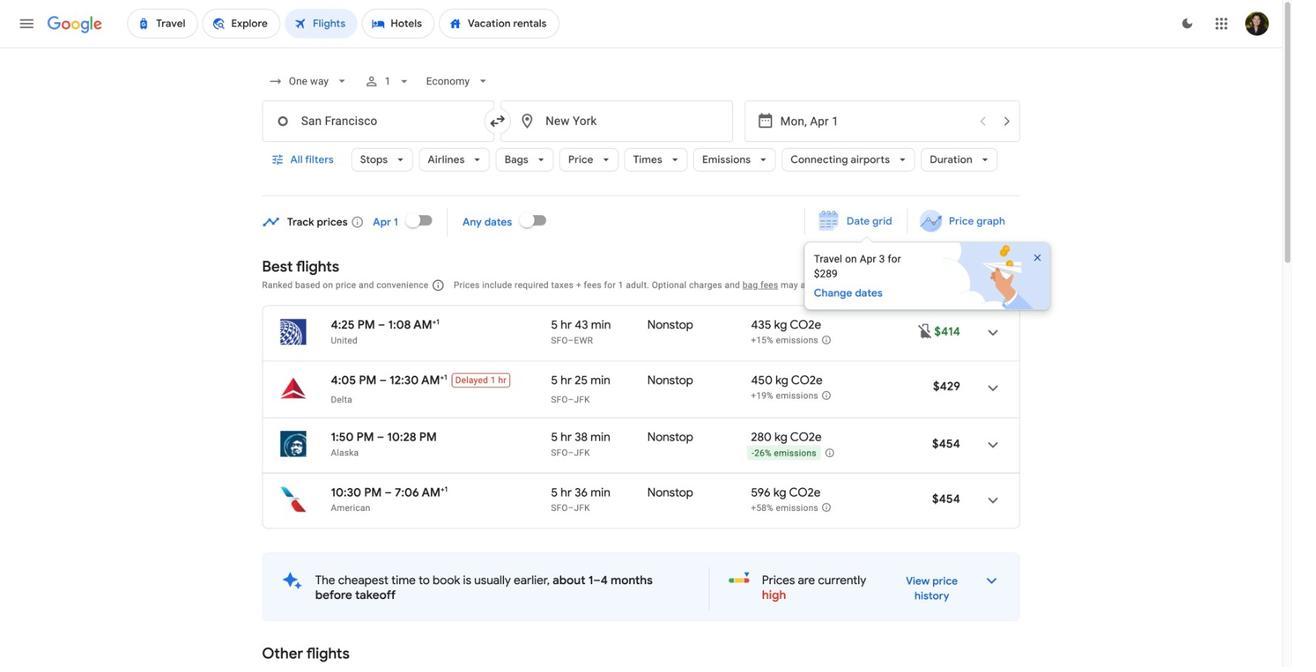 Task type: vqa. For each thing, say whether or not it's contained in the screenshot.
universityclubny.org
no



Task type: describe. For each thing, give the bounding box(es) containing it.
learn more about ranking image
[[432, 279, 445, 292]]

leaves san francisco international airport at 1:50 pm on monday, april 1 and arrives at john f. kennedy international airport at 10:28 pm on monday, april 1. element
[[331, 430, 437, 445]]

leaves san francisco international airport at 10:30 pm on monday, april 1 and arrives at john f. kennedy international airport at 7:06 am on tuesday, april 2. element
[[331, 486, 448, 501]]

414 US dollars text field
[[934, 325, 961, 340]]

Where to? text field
[[501, 101, 733, 142]]

454 US dollars text field
[[932, 437, 961, 452]]

leaves san francisco international airport at 4:25 pm on monday, april 1 and arrives at newark liberty international airport at 1:08 am on tuesday, april 2. element
[[331, 318, 439, 333]]

Arrival time: 7:06 AM on  Tuesday, April 2. text field
[[395, 486, 448, 501]]

nonstop flight. element for the 'total duration 5 hr 43 min.' element
[[647, 318, 693, 335]]

Departure time: 10:30 PM. text field
[[331, 486, 382, 501]]

loading results progress bar
[[0, 47, 1283, 50]]

Arrival time: 12:30 AM on  Tuesday, April 2. text field
[[390, 373, 447, 388]]

nonstop flight. element for the total duration 5 hr 38 min. element
[[647, 431, 693, 448]]

total duration 5 hr 36 min. element
[[551, 486, 647, 503]]

change appearance image
[[1170, 6, 1206, 41]]

429 US dollars text field
[[933, 379, 961, 394]]



Task type: locate. For each thing, give the bounding box(es) containing it.
3 nonstop flight. element from the top
[[647, 431, 693, 448]]

nonstop flight. element for total duration 5 hr 36 min. element
[[647, 486, 693, 503]]

Where from? text field
[[262, 101, 495, 142]]

Departure text field
[[780, 101, 970, 141]]

close image
[[1032, 252, 1044, 264]]

total duration 5 hr 25 min. element
[[551, 374, 647, 394]]

Arrival time: 10:28 PM. text field
[[387, 430, 437, 445]]

total duration 5 hr 43 min. element
[[551, 318, 647, 335]]

Departure time: 4:05 PM. text field
[[331, 373, 377, 388]]

this price for this flight doesn't include overhead bin access. if you need a carry-on bag, use the bags filter to update prices. image
[[917, 323, 934, 341]]

454 US dollars text field
[[932, 492, 961, 507]]

2 nonstop flight. element from the top
[[647, 374, 693, 394]]

nonstop flight. element
[[647, 318, 693, 335], [647, 374, 693, 394], [647, 431, 693, 448], [647, 486, 693, 503]]

nonstop flight. element for total duration 5 hr 25 min. element
[[647, 374, 693, 394]]

swap origin and destination. image
[[489, 113, 506, 130]]

main content
[[262, 203, 1066, 668]]

Departure time: 4:25 PM. text field
[[331, 318, 375, 333]]

main menu image
[[18, 15, 36, 33]]

1 nonstop flight. element from the top
[[647, 318, 693, 335]]

learn more about tracked prices image
[[351, 216, 364, 229]]

leaves san francisco international airport at 4:05 pm on monday, april 1 and arrives at john f. kennedy international airport at 12:30 am on tuesday, april 2. element
[[331, 373, 447, 388]]

find the best price region
[[262, 203, 1066, 310]]

total duration 5 hr 38 min. element
[[551, 431, 647, 448]]

Arrival time: 1:08 AM on  Tuesday, April 2. text field
[[388, 318, 439, 333]]

4 nonstop flight. element from the top
[[647, 486, 693, 503]]

None search field
[[262, 64, 1020, 196]]

None field
[[262, 64, 355, 99], [420, 64, 496, 99], [262, 64, 355, 99], [420, 64, 496, 99]]

Departure time: 1:50 PM. text field
[[331, 430, 374, 445]]



